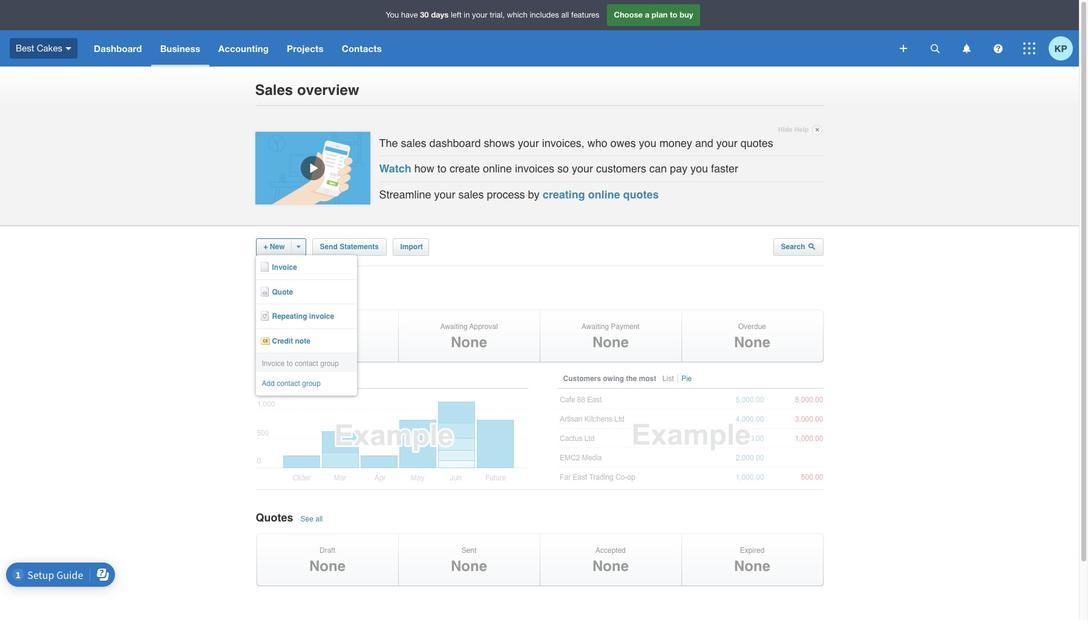 Task type: locate. For each thing, give the bounding box(es) containing it.
overview
[[297, 82, 359, 99]]

dashboard link
[[85, 30, 151, 67]]

1 horizontal spatial online
[[588, 188, 620, 201]]

your right the and on the right top of the page
[[717, 137, 738, 149]]

add contact group
[[262, 380, 321, 388]]

1 draft from the top
[[320, 323, 335, 331]]

1 vertical spatial quotes
[[623, 188, 659, 201]]

draft down see all "link"
[[320, 547, 335, 555]]

import link
[[393, 239, 429, 256]]

create
[[450, 162, 480, 175]]

to right how
[[438, 162, 447, 175]]

1 vertical spatial in
[[315, 375, 321, 383]]

awaiting inside awaiting payment none
[[582, 323, 609, 331]]

0 vertical spatial quotes
[[741, 137, 774, 149]]

draft none for approval
[[309, 323, 346, 351]]

expired none
[[735, 547, 771, 575]]

1 horizontal spatial all
[[562, 10, 569, 20]]

you right pay
[[691, 162, 709, 175]]

hide help link
[[779, 123, 823, 137]]

streamline your sales process by creating online quotes
[[379, 188, 659, 201]]

none down accepted
[[593, 558, 629, 575]]

a
[[645, 10, 650, 20]]

awaiting left approval
[[440, 323, 468, 331]]

quotes
[[741, 137, 774, 149], [623, 188, 659, 201]]

watch how to create online invoices so your customers can pay you faster
[[379, 162, 739, 175]]

watch link
[[379, 162, 412, 175]]

owing
[[603, 375, 624, 383]]

note
[[295, 337, 311, 345]]

accepted
[[596, 547, 626, 555]]

who
[[588, 137, 608, 149]]

0 vertical spatial to
[[670, 10, 678, 20]]

quotes down can
[[623, 188, 659, 201]]

you
[[386, 10, 399, 20]]

invoices
[[515, 162, 555, 175]]

sales right the
[[401, 137, 427, 149]]

group down 'invoice to contact group'
[[302, 380, 321, 388]]

all right see
[[316, 515, 323, 524]]

contacts
[[342, 43, 382, 54]]

invoice up money
[[262, 360, 285, 368]]

features
[[572, 10, 600, 20]]

1 horizontal spatial awaiting
[[582, 323, 609, 331]]

svg image inside best cakes popup button
[[65, 47, 71, 50]]

2 awaiting from the left
[[582, 323, 609, 331]]

to inside banner
[[670, 10, 678, 20]]

in right left
[[464, 10, 470, 20]]

2 draft from the top
[[320, 547, 335, 555]]

accepted none
[[593, 547, 629, 575]]

in right coming
[[315, 375, 321, 383]]

sent
[[462, 547, 477, 555]]

by
[[528, 188, 540, 201]]

1 vertical spatial group
[[302, 380, 321, 388]]

0 vertical spatial contact
[[295, 360, 318, 368]]

shows
[[484, 137, 515, 149]]

none down sent
[[451, 558, 487, 575]]

repeating invoice link
[[256, 305, 357, 329]]

list link
[[662, 375, 679, 383]]

invoice for invoice
[[272, 264, 297, 272]]

0 vertical spatial in
[[464, 10, 470, 20]]

choose a plan to buy
[[614, 10, 694, 20]]

0 vertical spatial draft
[[320, 323, 335, 331]]

none down overdue
[[735, 334, 771, 351]]

none down invoice
[[309, 334, 346, 351]]

all
[[562, 10, 569, 20], [316, 515, 323, 524]]

buy
[[680, 10, 694, 20]]

0 vertical spatial group
[[320, 360, 339, 368]]

online down shows
[[483, 162, 512, 175]]

left
[[451, 10, 462, 20]]

0 horizontal spatial awaiting
[[440, 323, 468, 331]]

your left trial,
[[472, 10, 488, 20]]

to left "buy"
[[670, 10, 678, 20]]

1 vertical spatial all
[[316, 515, 323, 524]]

draft for approval
[[320, 323, 335, 331]]

send statements
[[320, 243, 379, 252]]

none down see all "link"
[[309, 558, 346, 575]]

invoices,
[[542, 137, 585, 149]]

1 horizontal spatial quotes
[[741, 137, 774, 149]]

sales down the create
[[459, 188, 484, 201]]

business
[[160, 43, 200, 54]]

quotes see all
[[256, 512, 323, 524]]

the
[[626, 375, 637, 383]]

to up the money coming in
[[287, 360, 293, 368]]

svg image
[[931, 44, 940, 53], [963, 44, 971, 53], [994, 44, 1003, 53], [900, 45, 908, 52], [65, 47, 71, 50]]

0 horizontal spatial to
[[287, 360, 293, 368]]

online down customers
[[588, 188, 620, 201]]

2 draft none from the top
[[309, 547, 346, 575]]

pay
[[670, 162, 688, 175]]

quote
[[272, 288, 293, 297]]

0 vertical spatial invoice
[[272, 264, 297, 272]]

none inside awaiting approval none
[[451, 334, 487, 351]]

2 horizontal spatial to
[[670, 10, 678, 20]]

your up invoices
[[518, 137, 539, 149]]

1 awaiting from the left
[[440, 323, 468, 331]]

best cakes button
[[0, 30, 85, 67]]

awaiting approval none
[[440, 323, 498, 351]]

invoice link
[[256, 256, 357, 280]]

draft none down invoice
[[309, 323, 346, 351]]

draft down invoice
[[320, 323, 335, 331]]

group
[[320, 360, 339, 368], [302, 380, 321, 388]]

so
[[558, 162, 569, 175]]

you have 30 days left in your trial, which includes all features
[[386, 10, 600, 20]]

1 vertical spatial draft none
[[309, 547, 346, 575]]

invoice down the + new 'link'
[[272, 264, 297, 272]]

1 vertical spatial draft
[[320, 547, 335, 555]]

0 horizontal spatial all
[[316, 515, 323, 524]]

import
[[401, 243, 423, 252]]

invoices
[[256, 288, 299, 301]]

1 vertical spatial contact
[[277, 380, 300, 388]]

none down approval
[[451, 334, 487, 351]]

accounting button
[[209, 30, 278, 67]]

awaiting inside awaiting approval none
[[440, 323, 468, 331]]

creating
[[543, 188, 585, 201]]

invoice
[[272, 264, 297, 272], [262, 360, 285, 368]]

0 horizontal spatial online
[[483, 162, 512, 175]]

group up add contact group "link"
[[320, 360, 339, 368]]

0 horizontal spatial sales
[[401, 137, 427, 149]]

none inside awaiting payment none
[[593, 334, 629, 351]]

svg image
[[1024, 42, 1036, 54]]

1 vertical spatial invoice
[[262, 360, 285, 368]]

streamline
[[379, 188, 431, 201]]

you right owes
[[639, 137, 657, 149]]

repeating invoice
[[272, 313, 334, 321]]

all inside you have 30 days left in your trial, which includes all features
[[562, 10, 569, 20]]

quotes left hide help link at the right top
[[741, 137, 774, 149]]

which
[[507, 10, 528, 20]]

add
[[262, 380, 275, 388]]

credit note
[[272, 337, 311, 345]]

awaiting left payment
[[582, 323, 609, 331]]

contacts button
[[333, 30, 391, 67]]

1 vertical spatial sales
[[459, 188, 484, 201]]

accounting
[[219, 43, 269, 54]]

best cakes
[[16, 43, 62, 53]]

1 draft none from the top
[[309, 323, 346, 351]]

search image
[[809, 243, 816, 250]]

all left features
[[562, 10, 569, 20]]

0 vertical spatial you
[[639, 137, 657, 149]]

0 horizontal spatial quotes
[[623, 188, 659, 201]]

credit
[[272, 337, 293, 345]]

pie
[[682, 375, 692, 383]]

banner
[[0, 0, 1080, 67]]

1 vertical spatial online
[[588, 188, 620, 201]]

0 vertical spatial all
[[562, 10, 569, 20]]

1 vertical spatial you
[[691, 162, 709, 175]]

0 vertical spatial draft none
[[309, 323, 346, 351]]

draft none
[[309, 323, 346, 351], [309, 547, 346, 575]]

sales
[[401, 137, 427, 149], [459, 188, 484, 201]]

1 horizontal spatial in
[[464, 10, 470, 20]]

see all link
[[299, 515, 326, 524]]

search link
[[774, 239, 824, 256]]

see
[[301, 515, 314, 524]]

projects
[[287, 43, 324, 54]]

draft
[[320, 323, 335, 331], [320, 547, 335, 555]]

pie link
[[681, 375, 695, 383]]

draft none down see all "link"
[[309, 547, 346, 575]]

overdue
[[739, 323, 767, 331]]

1 vertical spatial to
[[438, 162, 447, 175]]

awaiting payment none
[[582, 323, 640, 351]]

none down payment
[[593, 334, 629, 351]]

the sales dashboard shows your invoices, who owes you money and your quotes
[[379, 137, 774, 149]]



Task type: describe. For each thing, give the bounding box(es) containing it.
approval
[[470, 323, 498, 331]]

faster
[[712, 162, 739, 175]]

awaiting for awaiting approval none
[[440, 323, 468, 331]]

plan
[[652, 10, 668, 20]]

+ new link
[[256, 239, 306, 256]]

watch
[[379, 162, 412, 175]]

process
[[487, 188, 525, 201]]

0 vertical spatial sales
[[401, 137, 427, 149]]

dashboard
[[430, 137, 481, 149]]

have
[[401, 10, 418, 20]]

can
[[650, 162, 667, 175]]

money coming in
[[262, 375, 321, 383]]

0 vertical spatial online
[[483, 162, 512, 175]]

new
[[270, 243, 285, 252]]

cakes
[[37, 43, 62, 53]]

coming
[[287, 375, 313, 383]]

dashboard
[[94, 43, 142, 54]]

sales overview
[[255, 82, 359, 99]]

list
[[663, 375, 674, 383]]

your right so
[[572, 162, 593, 175]]

send
[[320, 243, 338, 252]]

30
[[420, 10, 429, 20]]

repeating
[[272, 313, 307, 321]]

1 horizontal spatial to
[[438, 162, 447, 175]]

business button
[[151, 30, 209, 67]]

most
[[639, 375, 657, 383]]

invoice
[[309, 313, 334, 321]]

none down expired
[[735, 558, 771, 575]]

search
[[781, 243, 808, 252]]

invoice for invoice to contact group
[[262, 360, 285, 368]]

in inside you have 30 days left in your trial, which includes all features
[[464, 10, 470, 20]]

owes
[[611, 137, 636, 149]]

hide help
[[779, 126, 809, 134]]

choose
[[614, 10, 643, 20]]

draft for none
[[320, 547, 335, 555]]

credit note link
[[256, 329, 357, 354]]

customers
[[596, 162, 647, 175]]

how
[[415, 162, 435, 175]]

kp button
[[1049, 30, 1080, 67]]

help
[[795, 126, 809, 134]]

+ new
[[264, 243, 285, 252]]

days
[[431, 10, 449, 20]]

quote link
[[256, 280, 357, 305]]

banner containing kp
[[0, 0, 1080, 67]]

projects button
[[278, 30, 333, 67]]

0 horizontal spatial in
[[315, 375, 321, 383]]

best
[[16, 43, 34, 53]]

your down the create
[[434, 188, 456, 201]]

all inside quotes see all
[[316, 515, 323, 524]]

money
[[262, 375, 285, 383]]

money
[[660, 137, 693, 149]]

contact inside add contact group "link"
[[277, 380, 300, 388]]

sales
[[255, 82, 293, 99]]

expired
[[740, 547, 765, 555]]

and
[[696, 137, 714, 149]]

your inside you have 30 days left in your trial, which includes all features
[[472, 10, 488, 20]]

invoice to contact group
[[262, 360, 339, 368]]

payment
[[611, 323, 640, 331]]

group inside "link"
[[302, 380, 321, 388]]

customers owing the most
[[563, 375, 659, 383]]

trial,
[[490, 10, 505, 20]]

1 horizontal spatial sales
[[459, 188, 484, 201]]

statements
[[340, 243, 379, 252]]

1 horizontal spatial you
[[691, 162, 709, 175]]

awaiting for awaiting payment none
[[582, 323, 609, 331]]

send statements link
[[312, 239, 387, 256]]

overdue none
[[735, 323, 771, 351]]

0 horizontal spatial you
[[639, 137, 657, 149]]

quotes
[[256, 512, 293, 524]]

draft none for none
[[309, 547, 346, 575]]

includes
[[530, 10, 559, 20]]

creating online quotes link
[[543, 188, 659, 201]]

kp
[[1055, 43, 1068, 54]]

2 vertical spatial to
[[287, 360, 293, 368]]

the
[[379, 137, 398, 149]]



Task type: vqa. For each thing, say whether or not it's contained in the screenshot.
TOTAL
no



